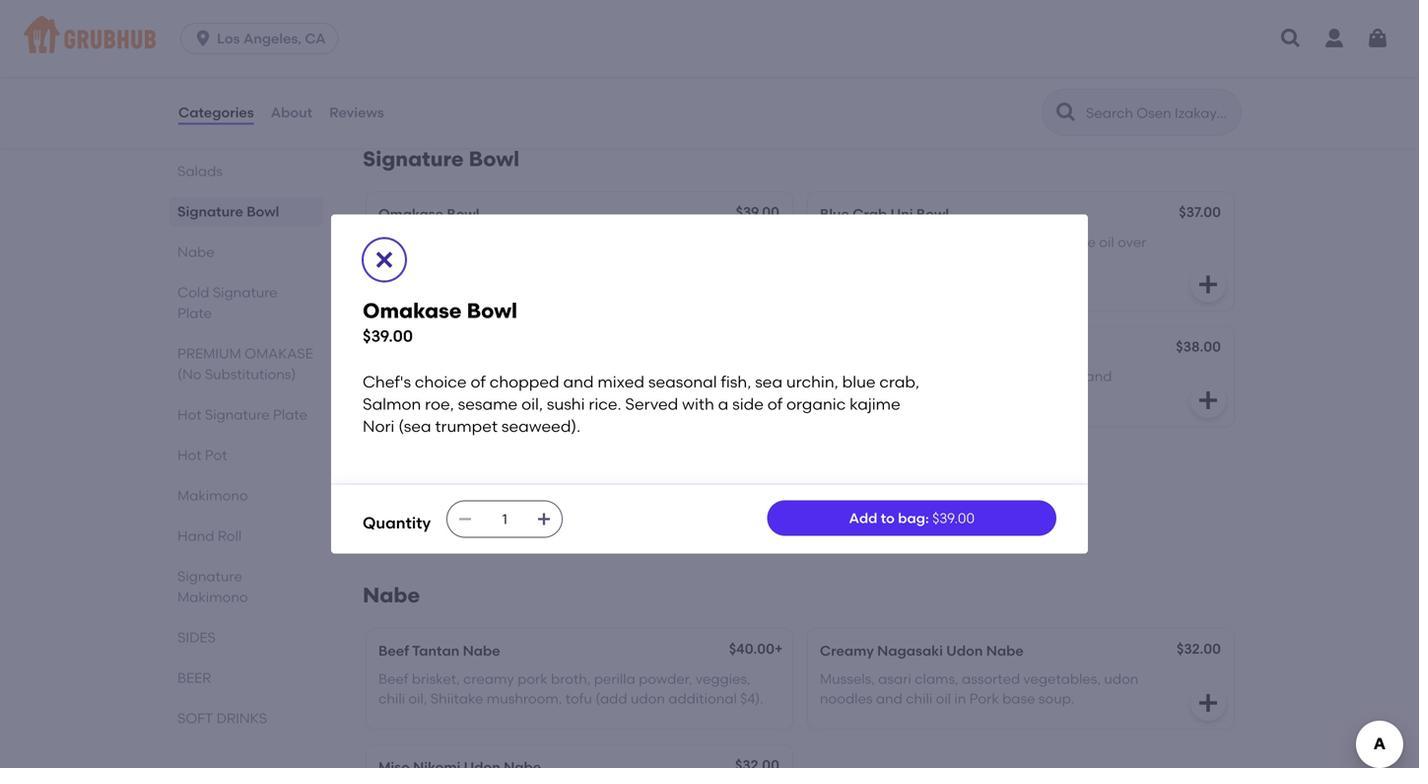 Task type: locate. For each thing, give the bounding box(es) containing it.
sesame inside sea urchin, salmon roe, tamago, caviar and sesame oil over sushi rice.
[[673, 368, 725, 385]]

1 vertical spatial organic
[[787, 394, 846, 414]]

and
[[553, 234, 580, 250], [1014, 234, 1041, 250], [644, 368, 670, 385], [1086, 368, 1113, 385], [563, 372, 594, 391], [876, 690, 903, 707]]

1 vertical spatial $39.00
[[363, 326, 413, 345]]

1 horizontal spatial signature bowl
[[363, 146, 520, 171]]

crab
[[853, 206, 888, 223]]

signature makimono
[[177, 568, 248, 605]]

rice. up 'omakase bowl $39.00'
[[379, 274, 407, 290]]

urchin, down omakase bowl
[[406, 254, 451, 270]]

reviews
[[329, 104, 384, 121]]

2 blue from the top
[[820, 234, 849, 250]]

1 vertical spatial beef
[[379, 670, 409, 687]]

1 vertical spatial with
[[682, 394, 715, 414]]

assorted
[[962, 670, 1021, 687]]

clams,
[[915, 670, 959, 687]]

seaweed).
[[436, 294, 505, 310], [502, 417, 581, 436]]

1 horizontal spatial kajime
[[850, 394, 901, 414]]

plate down 'substitutions)'
[[273, 406, 308, 423]]

urchin, left shiso
[[921, 368, 966, 385]]

choice
[[424, 234, 469, 250], [415, 372, 467, 391]]

blue down blue crab uni bowl at the right
[[820, 234, 849, 250]]

pot
[[205, 447, 227, 463]]

sea inside tuna belly, sea urchin, shiso leaf, caviar, and sesame oil over sushi rice.
[[894, 368, 918, 385]]

chili down the clams,
[[906, 690, 933, 707]]

0 horizontal spatial uni
[[379, 340, 401, 357]]

(add
[[596, 690, 628, 707]]

1 horizontal spatial with
[[682, 394, 715, 414]]

1 vertical spatial salmon
[[363, 394, 421, 414]]

0 vertical spatial $39.00
[[736, 204, 780, 221]]

urchin, left belly,
[[787, 372, 839, 391]]

omakase
[[379, 206, 444, 223], [363, 298, 462, 323]]

blue inside blue crab, sea urchin, caviar, and sesame oil over sushi rice.
[[820, 234, 849, 250]]

beef for beef tantan nabe
[[379, 642, 409, 659]]

2 beef from the top
[[379, 670, 409, 687]]

2 horizontal spatial roe,
[[579, 254, 604, 270]]

0 vertical spatial trumpet
[[379, 294, 433, 310]]

signature inside signature makimono
[[177, 568, 242, 585]]

2 hot from the top
[[177, 447, 202, 463]]

quantity
[[363, 513, 431, 532]]

1 vertical spatial hot
[[177, 447, 202, 463]]

1 vertical spatial chef's choice of chopped and mixed seasonal fish, sea urchin, blue crab, salmon roe, sesame oil, sushi rice. served with a side of organic kajime nori (sea trumpet seaweed).
[[363, 372, 920, 436]]

svg image inside main navigation navigation
[[1366, 27, 1390, 50]]

1 horizontal spatial nori
[[653, 274, 681, 290]]

0 vertical spatial fish,
[[690, 234, 717, 250]]

0 vertical spatial omakase
[[379, 206, 444, 223]]

2 chili from the left
[[906, 690, 933, 707]]

udon inside beef brisket, creamy pork broth, perilla powder, veggies, chili oil, shiitake mushroom, tofu (add udon additional $4).
[[631, 690, 665, 707]]

signature bowl down salads
[[177, 203, 279, 220]]

hand roll
[[177, 527, 242, 544]]

over inside tuna belly, sea urchin, shiso leaf, caviar, and sesame oil over sushi rice.
[[894, 388, 923, 405]]

0 vertical spatial crab,
[[852, 234, 887, 250]]

beef inside beef brisket, creamy pork broth, perilla powder, veggies, chili oil, shiitake mushroom, tofu (add udon additional $4).
[[379, 670, 409, 687]]

sea down omakase bowl
[[379, 254, 402, 270]]

pickled cucumber, seaweed. button
[[367, 17, 793, 106]]

0 vertical spatial salmon
[[525, 254, 576, 270]]

uni right crab
[[891, 206, 913, 223]]

seaweed). down sea urchin, salmon roe, tamago, caviar and sesame oil over sushi rice.
[[502, 417, 581, 436]]

caviar,
[[966, 234, 1011, 250], [1038, 368, 1083, 385]]

blue
[[820, 206, 850, 223], [820, 234, 849, 250]]

oil
[[1100, 234, 1115, 250], [379, 388, 394, 405], [875, 388, 891, 405], [936, 690, 951, 707]]

plate inside cold signature plate
[[177, 305, 212, 321]]

1 beef from the top
[[379, 642, 409, 659]]

1 vertical spatial (sea
[[399, 417, 431, 436]]

udon down powder, at the bottom left of page
[[631, 690, 665, 707]]

chef's choice of chopped and mixed seasonal fish, sea urchin, blue crab, salmon roe, sesame oil, sushi rice. served with a side of organic kajime nori (sea trumpet seaweed).
[[379, 234, 718, 310], [363, 372, 920, 436]]

1 vertical spatial nori
[[363, 417, 395, 436]]

urchin, down uni bowl
[[407, 368, 453, 385]]

0 horizontal spatial udon
[[631, 690, 665, 707]]

0 horizontal spatial served
[[410, 274, 456, 290]]

hot down (no
[[177, 406, 202, 423]]

tofu
[[566, 690, 592, 707]]

crab,
[[852, 234, 887, 250], [487, 254, 522, 270], [880, 372, 920, 391]]

angeles,
[[243, 30, 302, 47]]

rice. down caviar
[[589, 394, 622, 414]]

sea down blue crab uni bowl at the right
[[890, 234, 914, 250]]

crab, up 'omakase bowl $39.00'
[[487, 254, 522, 270]]

0 vertical spatial udon
[[1105, 670, 1139, 687]]

2 vertical spatial oil,
[[409, 690, 427, 707]]

0 vertical spatial plate
[[177, 305, 212, 321]]

hot pot
[[177, 447, 227, 463]]

1 vertical spatial caviar,
[[1038, 368, 1083, 385]]

sesame
[[592, 484, 646, 501]]

1 horizontal spatial salmon
[[525, 254, 576, 270]]

0 vertical spatial nori
[[653, 274, 681, 290]]

1 horizontal spatial blue
[[843, 372, 876, 391]]

1 vertical spatial a
[[718, 394, 729, 414]]

1 horizontal spatial (sea
[[684, 274, 713, 290]]

svg image
[[1280, 27, 1303, 50], [193, 29, 213, 48], [1197, 272, 1221, 296], [1197, 389, 1221, 412], [458, 511, 473, 527], [1197, 691, 1221, 715]]

1 vertical spatial served
[[625, 394, 679, 414]]

0 vertical spatial chef's choice of chopped and mixed seasonal fish, sea urchin, blue crab, salmon roe, sesame oil, sushi rice. served with a side of organic kajime nori (sea trumpet seaweed).
[[379, 234, 718, 310]]

signature inside cold signature plate
[[213, 284, 278, 301]]

1 horizontal spatial roe,
[[509, 368, 534, 385]]

sea right belly,
[[894, 368, 918, 385]]

tuna belly, unagi, scallon, sesame seed, unagi dressing and over sushi rice
[[379, 484, 687, 521]]

0 vertical spatial oil,
[[663, 254, 682, 270]]

omakase inside 'omakase bowl $39.00'
[[363, 298, 462, 323]]

0 vertical spatial makimono
[[177, 487, 248, 504]]

$40.00 +
[[729, 640, 783, 657]]

0 horizontal spatial caviar,
[[966, 234, 1011, 250]]

trumpet down salmon
[[435, 417, 498, 436]]

chili inside mussels, asari clams, assorted vegetables, udon noodles and chili oil in pork base soup.
[[906, 690, 933, 707]]

svg image
[[1366, 27, 1390, 50], [755, 68, 779, 92], [373, 248, 396, 272], [755, 389, 779, 412], [755, 505, 779, 529], [537, 511, 552, 527]]

0 vertical spatial uni
[[891, 206, 913, 223]]

0 horizontal spatial (sea
[[399, 417, 431, 436]]

1 vertical spatial mixed
[[598, 372, 645, 391]]

rice. inside sea urchin, salmon roe, tamago, caviar and sesame oil over sushi rice.
[[466, 388, 494, 405]]

choice down uni bowl
[[415, 372, 467, 391]]

salmon
[[525, 254, 576, 270], [363, 394, 421, 414]]

seaweed). up salmon
[[436, 294, 505, 310]]

chef's down uni bowl
[[363, 372, 411, 391]]

(no
[[177, 366, 202, 383]]

chef's
[[379, 234, 421, 250], [363, 372, 411, 391]]

seaweed.
[[505, 58, 569, 75]]

kajime down belly,
[[850, 394, 901, 414]]

2 horizontal spatial over
[[1118, 234, 1147, 250]]

shiitake
[[431, 690, 484, 707]]

signature right cold
[[213, 284, 278, 301]]

0 horizontal spatial over
[[397, 388, 426, 405]]

trumpet up uni bowl
[[379, 294, 433, 310]]

1 chili from the left
[[379, 690, 405, 707]]

sushi
[[685, 254, 718, 270], [820, 254, 853, 270], [429, 388, 462, 405], [926, 388, 959, 405], [547, 394, 585, 414]]

1 horizontal spatial uni
[[891, 206, 913, 223]]

powder,
[[639, 670, 693, 687]]

organic down tuna on the right of page
[[787, 394, 846, 414]]

uni bowl
[[379, 340, 437, 357]]

urchin, inside sea urchin, salmon roe, tamago, caviar and sesame oil over sushi rice.
[[407, 368, 453, 385]]

with up seed,
[[682, 394, 715, 414]]

hand
[[177, 527, 214, 544]]

1 horizontal spatial a
[[718, 394, 729, 414]]

crab, down crab
[[852, 234, 887, 250]]

roe,
[[579, 254, 604, 270], [509, 368, 534, 385], [425, 394, 454, 414]]

served down caviar
[[625, 394, 679, 414]]

0 vertical spatial a
[[491, 274, 500, 290]]

signature down salads
[[177, 203, 243, 220]]

urchin, down blue crab uni bowl at the right
[[918, 234, 963, 250]]

rice.
[[857, 254, 885, 270], [379, 274, 407, 290], [466, 388, 494, 405], [963, 388, 991, 405], [589, 394, 622, 414]]

hot for hot signature plate
[[177, 406, 202, 423]]

kajime
[[606, 274, 650, 290], [850, 394, 901, 414]]

0 horizontal spatial a
[[491, 274, 500, 290]]

crab, inside blue crab, sea urchin, caviar, and sesame oil over sushi rice.
[[852, 234, 887, 250]]

cucumber,
[[430, 58, 502, 75]]

sesame inside tuna belly, sea urchin, shiso leaf, caviar, and sesame oil over sushi rice.
[[820, 388, 872, 405]]

perilla
[[594, 670, 636, 687]]

los angeles, ca
[[217, 30, 326, 47]]

mixed
[[583, 234, 624, 250], [598, 372, 645, 391]]

blue crab, sea urchin, caviar, and sesame oil over sushi rice.
[[820, 234, 1147, 270]]

uni up sea
[[379, 340, 401, 357]]

svg image inside los angeles, ca button
[[193, 29, 213, 48]]

$39.00
[[736, 204, 780, 221], [363, 326, 413, 345], [933, 510, 975, 526]]

1 vertical spatial plate
[[273, 406, 308, 423]]

blue for blue crab uni bowl
[[820, 206, 850, 223]]

1 makimono from the top
[[177, 487, 248, 504]]

rice. down shiso
[[963, 388, 991, 405]]

asari
[[879, 670, 912, 687]]

1 vertical spatial omakase
[[363, 298, 462, 323]]

beef left tantan
[[379, 642, 409, 659]]

signature bowl up omakase bowl
[[363, 146, 520, 171]]

hot left the 'pot'
[[177, 447, 202, 463]]

shiso
[[970, 368, 1003, 385]]

2 makimono from the top
[[177, 589, 248, 605]]

caviar
[[598, 368, 640, 385]]

1 vertical spatial seaweed).
[[502, 417, 581, 436]]

1 horizontal spatial over
[[894, 388, 923, 405]]

makimono up "hand roll" at the bottom of page
[[177, 487, 248, 504]]

rice. inside blue crab, sea urchin, caviar, and sesame oil over sushi rice.
[[857, 254, 885, 270]]

0 vertical spatial blue
[[454, 254, 483, 270]]

$38.00
[[1176, 338, 1222, 355]]

kajime up caviar
[[606, 274, 650, 290]]

1 horizontal spatial served
[[625, 394, 679, 414]]

choice down omakase bowl
[[424, 234, 469, 250]]

and inside mussels, asari clams, assorted vegetables, udon noodles and chili oil in pork base soup.
[[876, 690, 903, 707]]

0 vertical spatial kajime
[[606, 274, 650, 290]]

0 vertical spatial choice
[[424, 234, 469, 250]]

1 vertical spatial choice
[[415, 372, 467, 391]]

base
[[1003, 690, 1036, 707]]

2 vertical spatial $39.00
[[933, 510, 975, 526]]

main navigation navigation
[[0, 0, 1420, 77]]

0 horizontal spatial side
[[503, 274, 531, 290]]

1 horizontal spatial caviar,
[[1038, 368, 1083, 385]]

1 vertical spatial trumpet
[[435, 417, 498, 436]]

0 horizontal spatial $39.00
[[363, 326, 413, 345]]

0 horizontal spatial with
[[460, 274, 488, 290]]

chili left shiitake
[[379, 690, 405, 707]]

plate
[[177, 305, 212, 321], [273, 406, 308, 423]]

over
[[1118, 234, 1147, 250], [397, 388, 426, 405], [894, 388, 923, 405]]

udon right vegetables,
[[1105, 670, 1139, 687]]

1 vertical spatial crab,
[[487, 254, 522, 270]]

1 horizontal spatial chili
[[906, 690, 933, 707]]

1 vertical spatial oil,
[[522, 394, 543, 414]]

cold
[[177, 284, 209, 301]]

1 vertical spatial blue
[[820, 234, 849, 250]]

omakase
[[245, 345, 313, 362]]

1 hot from the top
[[177, 406, 202, 423]]

sea
[[890, 234, 914, 250], [379, 254, 402, 270], [894, 368, 918, 385], [755, 372, 783, 391]]

chili inside beef brisket, creamy pork broth, perilla powder, veggies, chili oil, shiitake mushroom, tofu (add udon additional $4).
[[379, 690, 405, 707]]

0 vertical spatial signature bowl
[[363, 146, 520, 171]]

seasonal
[[627, 234, 687, 250], [649, 372, 717, 391]]

beef left brisket,
[[379, 670, 409, 687]]

1 horizontal spatial fish,
[[721, 372, 752, 391]]

signature bowl
[[363, 146, 520, 171], [177, 203, 279, 220]]

blue left crab
[[820, 206, 850, 223]]

creamy
[[463, 670, 514, 687]]

signature down "hand roll" at the bottom of page
[[177, 568, 242, 585]]

and
[[500, 504, 531, 521]]

0 horizontal spatial kajime
[[606, 274, 650, 290]]

0 horizontal spatial organic
[[551, 274, 602, 290]]

plate down cold
[[177, 305, 212, 321]]

0 horizontal spatial fish,
[[690, 234, 717, 250]]

belly,
[[856, 368, 891, 385]]

1 horizontal spatial trumpet
[[435, 417, 498, 436]]

uni
[[891, 206, 913, 223], [379, 340, 401, 357]]

0 horizontal spatial chili
[[379, 690, 405, 707]]

drinks
[[217, 710, 267, 727]]

$32.00
[[1177, 640, 1222, 657]]

and inside sea urchin, salmon roe, tamago, caviar and sesame oil over sushi rice.
[[644, 368, 670, 385]]

beef
[[379, 642, 409, 659], [379, 670, 409, 687]]

0 vertical spatial caviar,
[[966, 234, 1011, 250]]

makimono up sides
[[177, 589, 248, 605]]

rice. down salmon
[[466, 388, 494, 405]]

(sea
[[684, 274, 713, 290], [399, 417, 431, 436]]

1 horizontal spatial plate
[[273, 406, 308, 423]]

1 vertical spatial roe,
[[509, 368, 534, 385]]

1 vertical spatial signature bowl
[[177, 203, 279, 220]]

beef for beef brisket, creamy pork broth, perilla powder, veggies, chili oil, shiitake mushroom, tofu (add udon additional $4).
[[379, 670, 409, 687]]

scallon,
[[519, 484, 588, 501]]

0 vertical spatial blue
[[820, 206, 850, 223]]

crab, right tuna on the right of page
[[880, 372, 920, 391]]

tuna
[[820, 368, 853, 385]]

1 blue from the top
[[820, 206, 850, 223]]

chili
[[379, 690, 405, 707], [906, 690, 933, 707]]

served up 'omakase bowl $39.00'
[[410, 274, 456, 290]]

0 horizontal spatial oil,
[[409, 690, 427, 707]]

nori
[[653, 274, 681, 290], [363, 417, 395, 436]]

with up 'omakase bowl $39.00'
[[460, 274, 488, 290]]

organic up the tamago,
[[551, 274, 602, 290]]

Search Osen Izakaya (Sunset Blvd) search field
[[1084, 104, 1235, 122]]

rice. down crab
[[857, 254, 885, 270]]

chef's down omakase bowl
[[379, 234, 421, 250]]

1 horizontal spatial udon
[[1105, 670, 1139, 687]]



Task type: describe. For each thing, give the bounding box(es) containing it.
and inside tuna belly, sea urchin, shiso leaf, caviar, and sesame oil over sushi rice.
[[1086, 368, 1113, 385]]

bowl inside 'omakase bowl $39.00'
[[467, 298, 518, 323]]

los angeles, ca button
[[181, 23, 347, 54]]

udon inside mussels, asari clams, assorted vegetables, udon noodles and chili oil in pork base soup.
[[1105, 670, 1139, 687]]

nagasaki
[[878, 642, 943, 659]]

2 horizontal spatial oil,
[[663, 254, 682, 270]]

sushi inside tuna belly, sea urchin, shiso leaf, caviar, and sesame oil over sushi rice.
[[926, 388, 959, 405]]

roll
[[218, 527, 242, 544]]

salads
[[177, 163, 223, 179]]

0 horizontal spatial trumpet
[[379, 294, 433, 310]]

over inside blue crab, sea urchin, caviar, and sesame oil over sushi rice.
[[1118, 234, 1147, 250]]

seed,
[[649, 484, 687, 501]]

sesame inside blue crab, sea urchin, caviar, and sesame oil over sushi rice.
[[1044, 234, 1096, 250]]

omakase for omakase bowl $39.00
[[363, 298, 462, 323]]

1 vertical spatial chopped
[[490, 372, 560, 391]]

1 vertical spatial chef's
[[363, 372, 411, 391]]

0 vertical spatial side
[[503, 274, 531, 290]]

1 horizontal spatial oil,
[[522, 394, 543, 414]]

roe, inside sea urchin, salmon roe, tamago, caviar and sesame oil over sushi rice.
[[509, 368, 534, 385]]

+
[[775, 640, 783, 657]]

rice
[[620, 504, 651, 521]]

$37.00
[[1179, 204, 1222, 221]]

urchin, inside blue crab, sea urchin, caviar, and sesame oil over sushi rice.
[[918, 234, 963, 250]]

beer
[[177, 669, 211, 686]]

bag:
[[898, 510, 929, 526]]

0 vertical spatial with
[[460, 274, 488, 290]]

1 vertical spatial fish,
[[721, 372, 752, 391]]

beef tantan nabe
[[379, 642, 501, 659]]

omakase for omakase bowl
[[379, 206, 444, 223]]

premium
[[177, 345, 241, 362]]

plate for cold signature plate
[[177, 305, 212, 321]]

oil inside mussels, asari clams, assorted vegetables, udon noodles and chili oil in pork base soup.
[[936, 690, 951, 707]]

tuna
[[379, 484, 418, 501]]

chili for oil
[[906, 690, 933, 707]]

caviar, inside tuna belly, sea urchin, shiso leaf, caviar, and sesame oil over sushi rice.
[[1038, 368, 1083, 385]]

oil inside blue crab, sea urchin, caviar, and sesame oil over sushi rice.
[[1100, 234, 1115, 250]]

soft drinks
[[177, 710, 267, 727]]

premium omakase (no substitutions)
[[177, 345, 313, 383]]

cold signature plate
[[177, 284, 278, 321]]

mushroom,
[[487, 690, 562, 707]]

0 horizontal spatial blue
[[454, 254, 483, 270]]

0 vertical spatial seasonal
[[627, 234, 687, 250]]

noodles
[[820, 690, 873, 707]]

veggies,
[[696, 670, 751, 687]]

add to bag: $39.00
[[849, 510, 975, 526]]

categories
[[178, 104, 254, 121]]

additional
[[669, 690, 737, 707]]

in
[[955, 690, 967, 707]]

$40.00
[[729, 640, 775, 657]]

over inside sea urchin, salmon roe, tamago, caviar and sesame oil over sushi rice.
[[397, 388, 426, 405]]

Input item quantity number field
[[483, 501, 527, 537]]

nabe up tantan
[[363, 583, 420, 608]]

vegetables,
[[1024, 670, 1101, 687]]

udon
[[947, 642, 983, 659]]

creamy nagasaki udon nabe
[[820, 642, 1024, 659]]

ca
[[305, 30, 326, 47]]

signature up omakase bowl
[[363, 146, 464, 171]]

about button
[[270, 77, 314, 148]]

oil inside tuna belly, sea urchin, shiso leaf, caviar, and sesame oil over sushi rice.
[[875, 388, 891, 405]]

reviews button
[[328, 77, 385, 148]]

1 vertical spatial kajime
[[850, 394, 901, 414]]

1 vertical spatial side
[[733, 394, 764, 414]]

pickled cucumber, seaweed.
[[379, 58, 569, 75]]

1 vertical spatial seasonal
[[649, 372, 717, 391]]

and inside blue crab, sea urchin, caviar, and sesame oil over sushi rice.
[[1014, 234, 1041, 250]]

blue crab uni bowl
[[820, 206, 949, 223]]

nabe up creamy
[[463, 642, 501, 659]]

soft
[[177, 710, 213, 727]]

sides
[[177, 629, 216, 646]]

1 horizontal spatial organic
[[787, 394, 846, 414]]

substitutions)
[[205, 366, 296, 383]]

tuna belly, sea urchin, shiso leaf, caviar, and sesame oil over sushi rice.
[[820, 368, 1113, 405]]

0 vertical spatial chef's
[[379, 234, 421, 250]]

unagi
[[379, 504, 424, 521]]

plate for hot signature plate
[[273, 406, 308, 423]]

1 vertical spatial blue
[[843, 372, 876, 391]]

urchin, inside tuna belly, sea urchin, shiso leaf, caviar, and sesame oil over sushi rice.
[[921, 368, 966, 385]]

0 vertical spatial mixed
[[583, 234, 624, 250]]

0 horizontal spatial nori
[[363, 417, 395, 436]]

chili for oil,
[[379, 690, 405, 707]]

2 vertical spatial crab,
[[880, 372, 920, 391]]

$39.00 inside 'omakase bowl $39.00'
[[363, 326, 413, 345]]

0 horizontal spatial salmon
[[363, 394, 421, 414]]

0 vertical spatial roe,
[[579, 254, 604, 270]]

1 vertical spatial uni
[[379, 340, 401, 357]]

sea
[[379, 368, 404, 385]]

los
[[217, 30, 240, 47]]

sea urchin, salmon roe, tamago, caviar and sesame oil over sushi rice.
[[379, 368, 725, 405]]

sushi inside sea urchin, salmon roe, tamago, caviar and sesame oil over sushi rice.
[[429, 388, 462, 405]]

sea left tuna on the right of page
[[755, 372, 783, 391]]

to
[[881, 510, 895, 526]]

sushi
[[575, 504, 616, 521]]

pickled
[[379, 58, 427, 75]]

blue for blue crab, sea urchin, caviar, and sesame oil over sushi rice.
[[820, 234, 849, 250]]

nabe up cold
[[177, 244, 215, 260]]

over
[[534, 504, 572, 521]]

0 horizontal spatial signature bowl
[[177, 203, 279, 220]]

hot for hot pot
[[177, 447, 202, 463]]

0 vertical spatial served
[[410, 274, 456, 290]]

leaf,
[[1006, 368, 1035, 385]]

beef brisket, creamy pork broth, perilla powder, veggies, chili oil, shiitake mushroom, tofu (add udon additional $4).
[[379, 670, 764, 707]]

broth,
[[551, 670, 591, 687]]

salmon
[[456, 368, 505, 385]]

1 horizontal spatial $39.00
[[736, 204, 780, 221]]

oil, inside beef brisket, creamy pork broth, perilla powder, veggies, chili oil, shiitake mushroom, tofu (add udon additional $4).
[[409, 690, 427, 707]]

tantan
[[412, 642, 460, 659]]

tuna belly, unagi, scallon, sesame seed, unagi dressing and over sushi rice button
[[367, 443, 793, 542]]

sea inside blue crab, sea urchin, caviar, and sesame oil over sushi rice.
[[890, 234, 914, 250]]

about
[[271, 104, 313, 121]]

rice. inside tuna belly, sea urchin, shiso leaf, caviar, and sesame oil over sushi rice.
[[963, 388, 991, 405]]

0 vertical spatial chopped
[[489, 234, 550, 250]]

nabe up assorted
[[987, 642, 1024, 659]]

hot signature plate
[[177, 406, 308, 423]]

0 vertical spatial seaweed).
[[436, 294, 505, 310]]

mussels, asari clams, assorted vegetables, udon noodles and chili oil in pork base soup.
[[820, 670, 1139, 707]]

belly,
[[421, 484, 463, 501]]

omakase bowl $39.00
[[363, 298, 518, 345]]

0 vertical spatial organic
[[551, 274, 602, 290]]

sushi inside blue crab, sea urchin, caviar, and sesame oil over sushi rice.
[[820, 254, 853, 270]]

oil inside sea urchin, salmon roe, tamago, caviar and sesame oil over sushi rice.
[[379, 388, 394, 405]]

$4).
[[741, 690, 764, 707]]

soup.
[[1039, 690, 1075, 707]]

2 horizontal spatial $39.00
[[933, 510, 975, 526]]

tamago,
[[537, 368, 595, 385]]

caviar, inside blue crab, sea urchin, caviar, and sesame oil over sushi rice.
[[966, 234, 1011, 250]]

0 horizontal spatial roe,
[[425, 394, 454, 414]]

categories button
[[177, 77, 255, 148]]

omakase bowl
[[379, 206, 480, 223]]

signature down 'substitutions)'
[[205, 406, 270, 423]]

search icon image
[[1055, 101, 1079, 124]]

pork
[[970, 690, 999, 707]]

brisket,
[[412, 670, 460, 687]]

creamy
[[820, 642, 874, 659]]

dressing
[[428, 504, 497, 521]]



Task type: vqa. For each thing, say whether or not it's contained in the screenshot.
the vegetables,
yes



